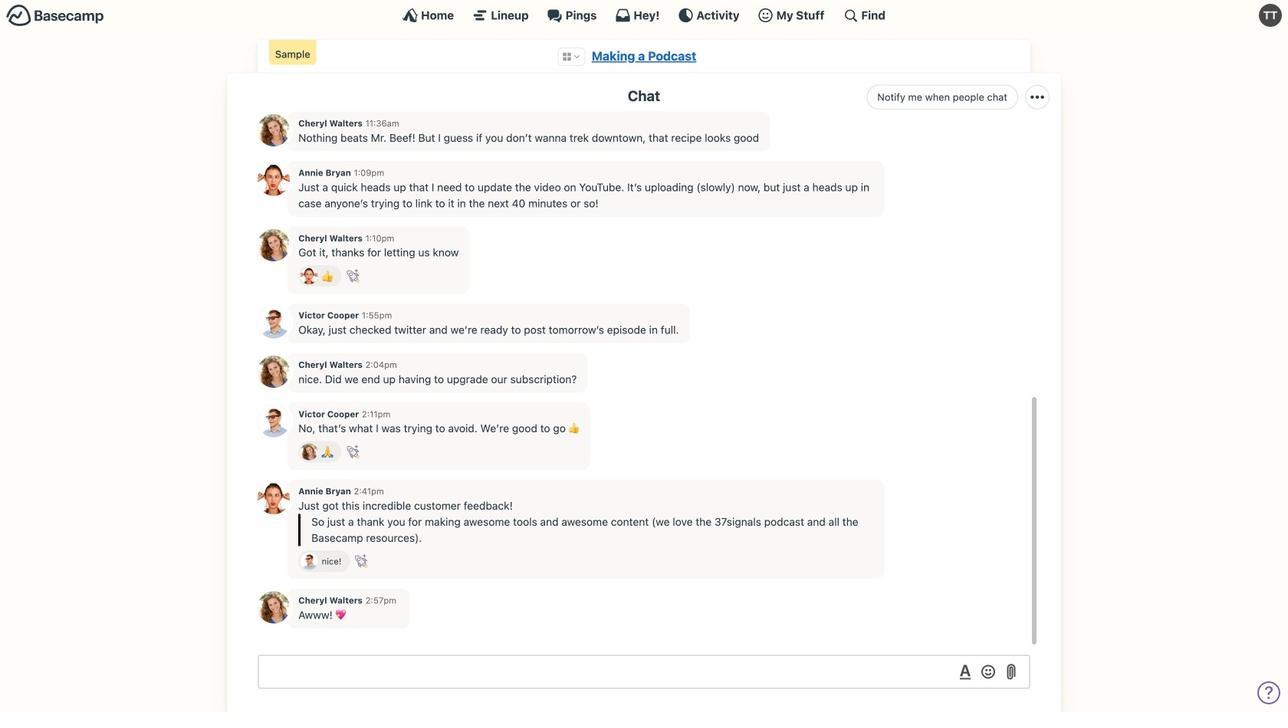 Task type: describe. For each thing, give the bounding box(es) containing it.
victor cooper image inside victor c. boosted the chat with 'nice!' element
[[301, 553, 318, 570]]

2:04pm element
[[365, 360, 397, 370]]

annie b. boosted the chat with '👍' element
[[298, 265, 342, 287]]

terry turtle image
[[1259, 4, 1282, 27]]

2:41pm element
[[354, 486, 384, 496]]

cheryl walters image for the 2:04pm element
[[258, 356, 290, 388]]

main element
[[0, 0, 1288, 30]]

breadcrumb element
[[258, 40, 1031, 73]]

annie bryan image for 1:09pm element
[[258, 164, 290, 196]]

2:11pm element
[[362, 409, 390, 419]]

cheryl walters image for 1:10pm element
[[258, 229, 290, 261]]



Task type: vqa. For each thing, say whether or not it's contained in the screenshot.
Natalie Lubich icon
no



Task type: locate. For each thing, give the bounding box(es) containing it.
annie bryan image
[[258, 164, 290, 196], [258, 482, 290, 515]]

annie bryan image for 2:41pm element
[[258, 482, 290, 515]]

0 vertical spatial victor cooper image
[[258, 306, 290, 339]]

1 vertical spatial victor cooper image
[[301, 553, 318, 570]]

0 horizontal spatial victor cooper image
[[258, 306, 290, 339]]

victor cooper image
[[258, 306, 290, 339], [301, 553, 318, 570]]

cheryl walters image for 2:57pm element
[[258, 592, 290, 624]]

1:09pm element
[[354, 168, 384, 178]]

1 horizontal spatial cheryl walters image
[[301, 443, 318, 461]]

0 vertical spatial cheryl walters image
[[258, 229, 290, 261]]

2 cheryl walters image from the top
[[258, 356, 290, 388]]

1 annie bryan image from the top
[[258, 164, 290, 196]]

1 cheryl walters image from the top
[[258, 229, 290, 261]]

2:57pm element
[[365, 595, 396, 606]]

victor c. boosted the chat with 'nice!' element
[[298, 550, 350, 572]]

cheryl w. boosted the chat with '🙏' element
[[298, 441, 342, 463]]

1:10pm element
[[365, 233, 394, 243]]

switch accounts image
[[6, 4, 104, 28]]

annie bryan image
[[301, 267, 318, 285]]

1 vertical spatial cheryl walters image
[[301, 443, 318, 461]]

0 vertical spatial annie bryan image
[[258, 164, 290, 196]]

3 cheryl walters image from the top
[[258, 592, 290, 624]]

11:36am element
[[365, 118, 399, 129]]

0 horizontal spatial cheryl walters image
[[258, 114, 290, 147]]

1 horizontal spatial victor cooper image
[[301, 553, 318, 570]]

2 vertical spatial cheryl walters image
[[258, 592, 290, 624]]

victor cooper image
[[258, 405, 290, 437]]

cheryl walters image
[[258, 114, 290, 147], [301, 443, 318, 461]]

cheryl walters image
[[258, 229, 290, 261], [258, 356, 290, 388], [258, 592, 290, 624]]

1 vertical spatial annie bryan image
[[258, 482, 290, 515]]

cheryl walters image inside cheryl w. boosted the chat with '🙏' element
[[301, 443, 318, 461]]

0 vertical spatial cheryl walters image
[[258, 114, 290, 147]]

keyboard shortcut: ⌘ + / image
[[843, 8, 858, 23]]

1:55pm element
[[362, 310, 392, 321]]

2 annie bryan image from the top
[[258, 482, 290, 515]]

None text field
[[258, 655, 1031, 689]]

1 vertical spatial cheryl walters image
[[258, 356, 290, 388]]



